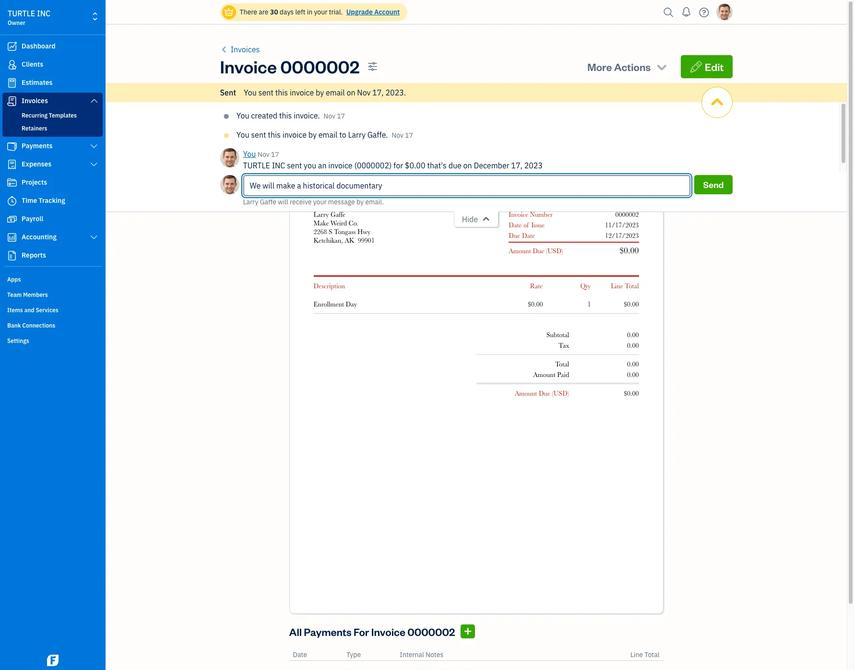 Task type: vqa. For each thing, say whether or not it's contained in the screenshot.
We're
no



Task type: locate. For each thing, give the bounding box(es) containing it.
bank connections
[[7, 322, 55, 329]]

by up invoice.
[[316, 88, 324, 97]]

1 chevron large down image from the top
[[90, 143, 98, 150]]

weird inside 'larry gaffe make weird co. 2268 s tongass hwy ketchikan, ak  99901'
[[331, 219, 347, 227]]

0 horizontal spatial invoice
[[220, 55, 277, 78]]

nov up has
[[357, 88, 371, 97]]

2 horizontal spatial turtle
[[314, 154, 341, 162]]

report image
[[6, 251, 18, 261]]

invoice down info image
[[283, 130, 307, 140]]

to
[[339, 130, 346, 140]]

gaffe for will
[[260, 198, 276, 206]]

email left the to
[[319, 130, 338, 140]]

1 vertical spatial (
[[552, 390, 554, 397]]

you inside you nov 17 turtle inc sent you an invoice (0000002) for $0.00 that's due on december 17, 2023
[[243, 149, 256, 159]]

you left "created"
[[237, 111, 249, 120]]

chevron large down image
[[90, 97, 98, 105]]

invoices button
[[220, 44, 260, 55]]

2 vertical spatial invoice
[[328, 161, 353, 170]]

clients link
[[2, 56, 103, 73]]

17 right you link
[[271, 150, 279, 159]]

invoice image
[[6, 96, 18, 106]]

$0.00
[[405, 161, 426, 170], [620, 246, 639, 255], [528, 300, 543, 308], [624, 300, 639, 308], [624, 390, 639, 397]]

0 vertical spatial line total
[[611, 282, 639, 290]]

trial.
[[329, 8, 343, 16]]

0 vertical spatial amount
[[509, 247, 531, 255]]

0 vertical spatial total
[[625, 282, 639, 290]]

in
[[307, 8, 313, 16]]

sent up "created"
[[259, 88, 274, 97]]

date left of
[[509, 221, 522, 229]]

payments
[[22, 142, 53, 150], [304, 625, 352, 639]]

amount left paid
[[533, 371, 556, 379]]

2 horizontal spatial inc
[[342, 154, 355, 162]]

0 vertical spatial usd
[[548, 247, 562, 255]]

amount due ( usd ) down total amount paid
[[515, 390, 569, 397]]

2 vertical spatial this
[[268, 130, 281, 140]]

2 horizontal spatial 0000002
[[616, 211, 639, 218]]

templates
[[49, 112, 77, 119]]

by left email.
[[357, 198, 364, 206]]

1 vertical spatial amount
[[533, 371, 556, 379]]

2 horizontal spatial invoice
[[509, 211, 528, 218]]

amount down total amount paid
[[515, 390, 537, 397]]

1 horizontal spatial turtle
[[243, 161, 270, 170]]

1 vertical spatial circle image
[[224, 132, 229, 140]]

0.00 0.00 for total
[[627, 360, 639, 379]]

2 vertical spatial chevron large down image
[[90, 234, 98, 241]]

chevron large down image
[[90, 143, 98, 150], [90, 161, 98, 168], [90, 234, 98, 241]]

created
[[251, 111, 277, 120]]

on up make weird co. has
[[347, 88, 355, 97]]

0 horizontal spatial on
[[347, 88, 355, 97]]

date down 'date of issue'
[[522, 232, 535, 240]]

1 horizontal spatial invoice
[[371, 625, 406, 639]]

projects
[[22, 178, 47, 187]]

0 vertical spatial email
[[326, 88, 345, 97]]

0 horizontal spatial turtle
[[8, 9, 35, 18]]

money image
[[6, 215, 18, 224]]

search image
[[661, 5, 677, 19]]

dashboard link
[[2, 38, 103, 55]]

inc left 'you'
[[272, 161, 285, 170]]

1 horizontal spatial invoices
[[231, 45, 260, 54]]

due down total amount paid
[[539, 390, 551, 397]]

make right info image
[[302, 111, 320, 120]]

line
[[611, 282, 623, 290], [631, 651, 643, 660]]

0 horizontal spatial 0000002
[[280, 55, 360, 78]]

1 vertical spatial 17,
[[511, 161, 523, 170]]

upgrade
[[346, 8, 373, 16]]

gaffe left will
[[260, 198, 276, 206]]

dashboard image
[[6, 42, 18, 51]]

turtle for turtle inc 12794992386
[[314, 154, 341, 162]]

more actions
[[588, 60, 651, 73]]

payments right all
[[304, 625, 352, 639]]

turtle up "12794992386"
[[314, 154, 341, 162]]

client image
[[6, 60, 18, 70]]

2 vertical spatial total
[[645, 651, 660, 660]]

freshbooks image
[[45, 655, 60, 667]]

nov right you link
[[258, 150, 270, 159]]

usd down number
[[548, 247, 562, 255]]

30
[[270, 8, 278, 16]]

description
[[314, 282, 345, 290]]

go to help image
[[697, 5, 712, 19]]

invoice right for
[[371, 625, 406, 639]]

line for qty
[[611, 282, 623, 290]]

larry down larry gaffe will receive your message by email.
[[314, 211, 329, 218]]

chevron large down image inside payments link
[[90, 143, 98, 150]]

invoice for on
[[290, 88, 314, 97]]

1 horizontal spatial )
[[568, 390, 569, 397]]

inc inside "turtle inc owner"
[[37, 9, 51, 18]]

inc inside turtle inc 12794992386
[[342, 154, 355, 162]]

invoices up recurring
[[22, 96, 48, 105]]

make up "2268"
[[314, 219, 329, 227]]

by for on
[[316, 88, 324, 97]]

total amount paid
[[533, 360, 569, 379]]

0 vertical spatial )
[[562, 247, 563, 255]]

larry right the to
[[348, 130, 366, 140]]

inc up the dashboard
[[37, 9, 51, 18]]

2 chevron large down image from the top
[[90, 161, 98, 168]]

2 horizontal spatial larry
[[348, 130, 366, 140]]

this for you sent this invoice by email to larry gaffe.
[[268, 130, 281, 140]]

amount due ( usd ) down due date
[[509, 247, 563, 255]]

items
[[7, 307, 23, 314]]

issue
[[532, 221, 545, 229]]

0 horizontal spatial total
[[555, 360, 569, 368]]

17 inside you created this invoice. nov 17
[[337, 112, 345, 120]]

invoices link
[[2, 93, 103, 110]]

invoices inside button
[[231, 45, 260, 54]]

17 inside you sent this invoice by email to larry gaffe. nov 17
[[405, 131, 413, 140]]

on right due
[[463, 161, 472, 170]]

by down invoice.
[[309, 130, 317, 140]]

there
[[240, 8, 257, 16]]

turtle up owner
[[8, 9, 35, 18]]

co. up tongass
[[349, 219, 358, 227]]

0000002 up notes
[[408, 625, 455, 639]]

your right in
[[314, 8, 327, 16]]

1 vertical spatial 17
[[405, 131, 413, 140]]

sent for you sent this invoice by email on nov 17, 2023.
[[259, 88, 274, 97]]

this
[[275, 88, 288, 97], [279, 111, 292, 120], [268, 130, 281, 140]]

17
[[337, 112, 345, 120], [405, 131, 413, 140], [271, 150, 279, 159]]

0000002
[[280, 55, 360, 78], [616, 211, 639, 218], [408, 625, 455, 639]]

1 horizontal spatial 0000002
[[408, 625, 455, 639]]

99901
[[358, 237, 375, 244]]

you right "sent"
[[244, 88, 257, 97]]

0 vertical spatial by
[[316, 88, 324, 97]]

you nov 17 turtle inc sent you an invoice (0000002) for $0.00 that's due on december 17, 2023
[[243, 149, 543, 170]]

1 horizontal spatial on
[[463, 161, 472, 170]]

gaffe for make
[[331, 211, 346, 218]]

invoice up "sent"
[[220, 55, 277, 78]]

1 vertical spatial larry
[[243, 198, 258, 206]]

sent for you sent this invoice by email to larry gaffe. nov 17
[[251, 130, 266, 140]]

17 up the to
[[337, 112, 345, 120]]

sent left 'you'
[[287, 161, 302, 170]]

invoice for invoice 0000002
[[220, 55, 277, 78]]

amount inside total amount paid
[[533, 371, 556, 379]]

2 vertical spatial 17
[[271, 150, 279, 159]]

you up you link
[[237, 130, 249, 140]]

0 vertical spatial sent
[[259, 88, 274, 97]]

3 chevron large down image from the top
[[90, 234, 98, 241]]

1 vertical spatial chevron large down image
[[90, 161, 98, 168]]

1 vertical spatial invoice
[[283, 130, 307, 140]]

17, left the 2023
[[511, 161, 523, 170]]

internal
[[400, 651, 424, 660]]

1 vertical spatial total
[[555, 360, 569, 368]]

you for you sent this invoice by email on nov 17, 2023.
[[244, 88, 257, 97]]

1 vertical spatial this
[[279, 111, 292, 120]]

payroll link
[[2, 211, 103, 228]]

make
[[302, 111, 320, 120], [314, 219, 329, 227]]

0.00
[[627, 331, 639, 339], [627, 342, 639, 349], [627, 360, 639, 368], [627, 371, 639, 379]]

you sent this invoice by email on nov 17, 2023.
[[244, 88, 406, 97]]

larry inside 'larry gaffe make weird co. 2268 s tongass hwy ketchikan, ak  99901'
[[314, 211, 329, 218]]

nov
[[357, 88, 371, 97], [324, 112, 335, 120], [392, 131, 404, 140], [258, 150, 270, 159]]

invoice up of
[[509, 211, 528, 218]]

1 horizontal spatial 17
[[337, 112, 345, 120]]

this left invoice.
[[279, 111, 292, 120]]

apps
[[7, 276, 21, 283]]

17,
[[373, 88, 384, 97], [511, 161, 523, 170]]

project image
[[6, 178, 18, 188]]

turtle down you link
[[243, 161, 270, 170]]

email up make weird co. has
[[326, 88, 345, 97]]

12/17/2023
[[605, 232, 639, 240]]

amount down due date
[[509, 247, 531, 255]]

message
[[328, 198, 355, 206]]

estimates link
[[2, 74, 103, 92]]

0 horizontal spatial larry
[[243, 198, 258, 206]]

gaffe down message
[[331, 211, 346, 218]]

due down 'date of issue'
[[509, 232, 520, 240]]

1 0.00 0.00 from the top
[[627, 331, 639, 349]]

1 horizontal spatial larry
[[314, 211, 329, 218]]

payments inside main element
[[22, 142, 53, 150]]

0 vertical spatial 0.00 0.00
[[627, 331, 639, 349]]

chevron large down image for accounting
[[90, 234, 98, 241]]

0 horizontal spatial (
[[546, 247, 548, 255]]

due
[[449, 161, 462, 170]]

2 vertical spatial larry
[[314, 211, 329, 218]]

0 vertical spatial gaffe
[[260, 198, 276, 206]]

payment image
[[6, 142, 18, 151]]

weird
[[322, 111, 342, 120], [331, 219, 347, 227]]

hide button
[[454, 212, 499, 228]]

0 vertical spatial amount due ( usd )
[[509, 247, 563, 255]]

inc up "12794992386"
[[342, 154, 355, 162]]

crown image
[[224, 7, 234, 17]]

nov up you sent this invoice by email to larry gaffe. nov 17
[[324, 112, 335, 120]]

)
[[562, 247, 563, 255], [568, 390, 569, 397]]

line total
[[611, 282, 639, 290], [631, 651, 660, 660]]

sent down "created"
[[251, 130, 266, 140]]

1 vertical spatial sent
[[251, 130, 266, 140]]

turtle inside "turtle inc owner"
[[8, 9, 35, 18]]

due
[[509, 232, 520, 240], [533, 247, 544, 255], [539, 390, 551, 397]]

1 horizontal spatial payments
[[304, 625, 352, 639]]

date down all
[[293, 651, 307, 660]]

larry left will
[[243, 198, 258, 206]]

0 vertical spatial invoices
[[231, 45, 260, 54]]

0 vertical spatial this
[[275, 88, 288, 97]]

hwy
[[358, 228, 371, 236]]

date for date of issue
[[509, 221, 522, 229]]

co. left has
[[344, 111, 355, 120]]

usd
[[548, 247, 562, 255], [554, 390, 568, 397]]

1 vertical spatial line total
[[631, 651, 660, 660]]

0 vertical spatial invoice
[[220, 55, 277, 78]]

owner
[[8, 19, 25, 26]]

1 horizontal spatial (
[[552, 390, 554, 397]]

0000002 up 11/17/2023
[[616, 211, 639, 218]]

send button
[[695, 175, 733, 194]]

1 vertical spatial co.
[[349, 219, 358, 227]]

2 horizontal spatial 17
[[405, 131, 413, 140]]

1 vertical spatial payments
[[304, 625, 352, 639]]

time
[[22, 196, 37, 205]]

notes
[[426, 651, 444, 660]]

1 vertical spatial invoices
[[22, 96, 48, 105]]

1 horizontal spatial total
[[625, 282, 639, 290]]

1 horizontal spatial 17,
[[511, 161, 523, 170]]

(0000002)
[[354, 161, 392, 170]]

accounting link
[[2, 229, 103, 246]]

0 horizontal spatial payments
[[22, 142, 53, 150]]

chevron large down image inside expenses "link"
[[90, 161, 98, 168]]

expenses
[[22, 160, 51, 168]]

17 up you nov 17 turtle inc sent you an invoice (0000002) for $0.00 that's due on december 17, 2023
[[405, 131, 413, 140]]

inc
[[37, 9, 51, 18], [342, 154, 355, 162], [272, 161, 285, 170]]

2 vertical spatial sent
[[287, 161, 302, 170]]

date
[[509, 221, 522, 229], [522, 232, 535, 240], [293, 651, 307, 660]]

settings link
[[2, 334, 103, 348]]

weird up tongass
[[331, 219, 347, 227]]

weird up you sent this invoice by email to larry gaffe. nov 17
[[322, 111, 342, 120]]

subtotal
[[547, 331, 569, 339]]

nov inside you created this invoice. nov 17
[[324, 112, 335, 120]]

1 vertical spatial email
[[319, 130, 338, 140]]

12794992386
[[314, 163, 351, 170]]

you
[[244, 88, 257, 97], [237, 111, 249, 120], [237, 130, 249, 140], [243, 149, 256, 159]]

2 vertical spatial date
[[293, 651, 307, 660]]

0 horizontal spatial inc
[[37, 9, 51, 18]]

you for you created this invoice. nov 17
[[237, 111, 249, 120]]

payments down retainers
[[22, 142, 53, 150]]

tongass
[[334, 228, 356, 236]]

you for you sent this invoice by email to larry gaffe. nov 17
[[237, 130, 249, 140]]

nov right 'gaffe.'
[[392, 131, 404, 140]]

circle image
[[224, 113, 229, 120], [224, 132, 229, 140]]

your right receive
[[313, 198, 327, 206]]

1 vertical spatial line
[[631, 651, 643, 660]]

on
[[347, 88, 355, 97], [463, 161, 472, 170]]

0000002 up you sent this invoice by email on nov 17, 2023.
[[280, 55, 360, 78]]

17, left 2023. at the left top
[[373, 88, 384, 97]]

qty
[[581, 282, 591, 290]]

0 vertical spatial chevron large down image
[[90, 143, 98, 150]]

1 circle image from the top
[[224, 113, 229, 120]]

2 circle image from the top
[[224, 132, 229, 140]]

0 vertical spatial 17
[[337, 112, 345, 120]]

0 vertical spatial invoice
[[290, 88, 314, 97]]

due date
[[509, 232, 535, 240]]

s
[[329, 228, 332, 236]]

usd down paid
[[554, 390, 568, 397]]

2 0.00 from the top
[[627, 342, 639, 349]]

0 horizontal spatial line
[[611, 282, 623, 290]]

apps link
[[2, 272, 103, 287]]

0 vertical spatial line
[[611, 282, 623, 290]]

1 vertical spatial make
[[314, 219, 329, 227]]

this down "created"
[[268, 130, 281, 140]]

1 vertical spatial due
[[533, 247, 544, 255]]

you down "created"
[[243, 149, 256, 159]]

chevron large down image for expenses
[[90, 161, 98, 168]]

3 0.00 from the top
[[627, 360, 639, 368]]

chevron large down image for payments
[[90, 143, 98, 150]]

due down due date
[[533, 247, 544, 255]]

chevron large down image up reports link on the top left of page
[[90, 234, 98, 241]]

0 horizontal spatial invoices
[[22, 96, 48, 105]]

1 horizontal spatial line
[[631, 651, 643, 660]]

team members link
[[2, 287, 103, 302]]

gaffe
[[260, 198, 276, 206], [331, 211, 346, 218]]

this up you created this invoice. nov 17
[[275, 88, 288, 97]]

1 vertical spatial on
[[463, 161, 472, 170]]

more
[[588, 60, 612, 73]]

total
[[625, 282, 639, 290], [555, 360, 569, 368], [645, 651, 660, 660]]

you for you nov 17 turtle inc sent you an invoice (0000002) for $0.00 that's due on december 17, 2023
[[243, 149, 256, 159]]

turtle inside turtle inc 12794992386
[[314, 154, 341, 162]]

1 vertical spatial 0.00 0.00
[[627, 360, 639, 379]]

0 vertical spatial date
[[509, 221, 522, 229]]

chevron large down image down payments link
[[90, 161, 98, 168]]

gaffe inside 'larry gaffe make weird co. 2268 s tongass hwy ketchikan, ak  99901'
[[331, 211, 346, 218]]

invoices right chevronleft image
[[231, 45, 260, 54]]

0.00 0.00 for subtotal
[[627, 331, 639, 349]]

invoice right an
[[328, 161, 353, 170]]

larry
[[348, 130, 366, 140], [243, 198, 258, 206], [314, 211, 329, 218]]

1 vertical spatial by
[[309, 130, 317, 140]]

17 inside you nov 17 turtle inc sent you an invoice (0000002) for $0.00 that's due on december 17, 2023
[[271, 150, 279, 159]]

2 vertical spatial 0000002
[[408, 625, 455, 639]]

invoice up invoice.
[[290, 88, 314, 97]]

clients
[[22, 60, 43, 69]]

timer image
[[6, 196, 18, 206]]

accounting
[[22, 233, 57, 241]]

invoice.
[[294, 111, 320, 120]]

1 vertical spatial gaffe
[[331, 211, 346, 218]]

2 0.00 0.00 from the top
[[627, 360, 639, 379]]

co. inside 'larry gaffe make weird co. 2268 s tongass hwy ketchikan, ak  99901'
[[349, 219, 358, 227]]

0 vertical spatial payments
[[22, 142, 53, 150]]

chevron large down image down retainers link
[[90, 143, 98, 150]]

2 vertical spatial by
[[357, 198, 364, 206]]

1 horizontal spatial gaffe
[[331, 211, 346, 218]]



Task type: describe. For each thing, give the bounding box(es) containing it.
email for on
[[326, 88, 345, 97]]

for
[[394, 161, 403, 170]]

type
[[346, 651, 361, 660]]

more actions button
[[579, 55, 677, 78]]

0 vertical spatial (
[[546, 247, 548, 255]]

has
[[357, 111, 369, 120]]

2 vertical spatial invoice
[[371, 625, 406, 639]]

larry for 2268
[[314, 211, 329, 218]]

pencil image
[[690, 60, 703, 73]]

team members
[[7, 291, 48, 299]]

team
[[7, 291, 22, 299]]

1
[[588, 300, 591, 308]]

nov inside you nov 17 turtle inc sent you an invoice (0000002) for $0.00 that's due on december 17, 2023
[[258, 150, 270, 159]]

0 vertical spatial weird
[[322, 111, 342, 120]]

time tracking
[[22, 196, 65, 205]]

Send a message text field
[[243, 175, 691, 196]]

expense image
[[6, 160, 18, 169]]

there are 30 days left in your trial. upgrade account
[[240, 8, 400, 16]]

date for date
[[293, 651, 307, 660]]

tracking
[[39, 196, 65, 205]]

this for you created this invoice.
[[279, 111, 292, 120]]

total for qty
[[625, 282, 639, 290]]

on inside you nov 17 turtle inc sent you an invoice (0000002) for $0.00 that's due on december 17, 2023
[[463, 161, 472, 170]]

1 vertical spatial date
[[522, 232, 535, 240]]

0 horizontal spatial )
[[562, 247, 563, 255]]

gaffe.
[[368, 130, 388, 140]]

11/17/2023
[[605, 221, 639, 229]]

line total for internal notes
[[631, 651, 660, 660]]

invoice number
[[509, 211, 553, 218]]

estimate image
[[6, 78, 18, 88]]

account
[[374, 8, 400, 16]]

recurring templates link
[[4, 110, 101, 121]]

17, inside you nov 17 turtle inc sent you an invoice (0000002) for $0.00 that's due on december 17, 2023
[[511, 161, 523, 170]]

of
[[524, 221, 529, 229]]

turtle inc owner
[[8, 9, 51, 26]]

larry gaffe will receive your message by email.
[[243, 198, 384, 206]]

nov inside you sent this invoice by email to larry gaffe. nov 17
[[392, 131, 404, 140]]

actions
[[614, 60, 651, 73]]

1 vertical spatial amount due ( usd )
[[515, 390, 569, 397]]

larry gaffe make weird co. 2268 s tongass hwy ketchikan, ak  99901
[[314, 211, 375, 244]]

invoice 0000002
[[220, 55, 360, 78]]

retainers
[[22, 125, 47, 132]]

sent inside you nov 17 turtle inc sent you an invoice (0000002) for $0.00 that's due on december 17, 2023
[[287, 161, 302, 170]]

payroll
[[22, 215, 43, 223]]

paid
[[557, 371, 569, 379]]

december
[[474, 161, 510, 170]]

settings for this invoice image
[[368, 62, 378, 72]]

chevrondown image
[[655, 60, 669, 73]]

chart image
[[6, 233, 18, 242]]

left
[[295, 8, 305, 16]]

items and services link
[[2, 303, 103, 317]]

1 vertical spatial usd
[[554, 390, 568, 397]]

bank
[[7, 322, 21, 329]]

inc for turtle inc owner
[[37, 9, 51, 18]]

receive
[[290, 198, 312, 206]]

by for to
[[309, 130, 317, 140]]

circle image for you sent this invoice by email to larry gaffe.
[[224, 132, 229, 140]]

projects link
[[2, 174, 103, 192]]

close comments image
[[709, 87, 726, 118]]

0 vertical spatial larry
[[348, 130, 366, 140]]

bank connections link
[[2, 318, 103, 333]]

and
[[24, 307, 34, 314]]

days
[[280, 8, 294, 16]]

you sent this invoice by email to larry gaffe. nov 17
[[237, 130, 413, 140]]

enrollment
[[314, 300, 344, 308]]

0 horizontal spatial 17,
[[373, 88, 384, 97]]

day
[[346, 300, 357, 308]]

notifications image
[[679, 2, 694, 22]]

upgrade account link
[[344, 8, 400, 16]]

turtle for turtle inc owner
[[8, 9, 35, 18]]

number
[[530, 211, 553, 218]]

1 vertical spatial )
[[568, 390, 569, 397]]

settings
[[7, 337, 29, 345]]

sent
[[220, 88, 236, 97]]

2023.
[[386, 88, 406, 97]]

all payments for invoice 0000002
[[289, 625, 455, 639]]

make inside 'larry gaffe make weird co. 2268 s tongass hwy ketchikan, ak  99901'
[[314, 219, 329, 227]]

add a payment image
[[464, 626, 472, 638]]

tax
[[559, 342, 569, 349]]

recurring
[[22, 112, 48, 119]]

rate
[[530, 282, 543, 290]]

2023
[[524, 161, 543, 170]]

line for internal notes
[[631, 651, 643, 660]]

subtotal tax
[[547, 331, 569, 349]]

enrollment day
[[314, 300, 357, 308]]

0 vertical spatial 0000002
[[280, 55, 360, 78]]

1 vertical spatial your
[[313, 198, 327, 206]]

edit link
[[681, 55, 733, 78]]

0 vertical spatial make
[[302, 111, 320, 120]]

total inside total amount paid
[[555, 360, 569, 368]]

chevronleft image
[[220, 44, 229, 55]]

an
[[318, 161, 327, 170]]

main element
[[0, 0, 130, 671]]

$0.00 inside you nov 17 turtle inc sent you an invoice (0000002) for $0.00 that's due on december 17, 2023
[[405, 161, 426, 170]]

turtle inside you nov 17 turtle inc sent you an invoice (0000002) for $0.00 that's due on december 17, 2023
[[243, 161, 270, 170]]

services
[[36, 307, 58, 314]]

invoice inside you nov 17 turtle inc sent you an invoice (0000002) for $0.00 that's due on december 17, 2023
[[328, 161, 353, 170]]

that's
[[427, 161, 447, 170]]

retainers link
[[4, 123, 101, 134]]

payments link
[[2, 138, 103, 155]]

2 vertical spatial due
[[539, 390, 551, 397]]

invoice for invoice number
[[509, 211, 528, 218]]

send
[[703, 179, 724, 190]]

inc inside you nov 17 turtle inc sent you an invoice (0000002) for $0.00 that's due on december 17, 2023
[[272, 161, 285, 170]]

members
[[23, 291, 48, 299]]

invoice for to
[[283, 130, 307, 140]]

you created this invoice. nov 17
[[237, 111, 345, 120]]

0 vertical spatial your
[[314, 8, 327, 16]]

items and services
[[7, 307, 58, 314]]

email for to
[[319, 130, 338, 140]]

total for internal notes
[[645, 651, 660, 660]]

for
[[354, 625, 369, 639]]

larry for message
[[243, 198, 258, 206]]

ketchikan,
[[314, 237, 343, 244]]

turtle inc 12794992386
[[314, 154, 355, 170]]

circle image for you created this invoice.
[[224, 113, 229, 120]]

estimates
[[22, 78, 53, 87]]

connections
[[22, 322, 55, 329]]

info image
[[289, 110, 298, 121]]

1 0.00 from the top
[[627, 331, 639, 339]]

inc for turtle inc 12794992386
[[342, 154, 355, 162]]

date of issue
[[509, 221, 545, 229]]

hide
[[462, 215, 478, 224]]

you link
[[243, 148, 256, 160]]

dashboard
[[22, 42, 56, 50]]

invoices inside main element
[[22, 96, 48, 105]]

line total for qty
[[611, 282, 639, 290]]

4 0.00 from the top
[[627, 371, 639, 379]]

0 vertical spatial due
[[509, 232, 520, 240]]

make weird co. has
[[302, 111, 369, 120]]

2 vertical spatial amount
[[515, 390, 537, 397]]

0 vertical spatial co.
[[344, 111, 355, 120]]

email.
[[365, 198, 384, 206]]

0 vertical spatial on
[[347, 88, 355, 97]]

are
[[259, 8, 269, 16]]

internal notes
[[400, 651, 444, 660]]

2268
[[314, 228, 327, 236]]



